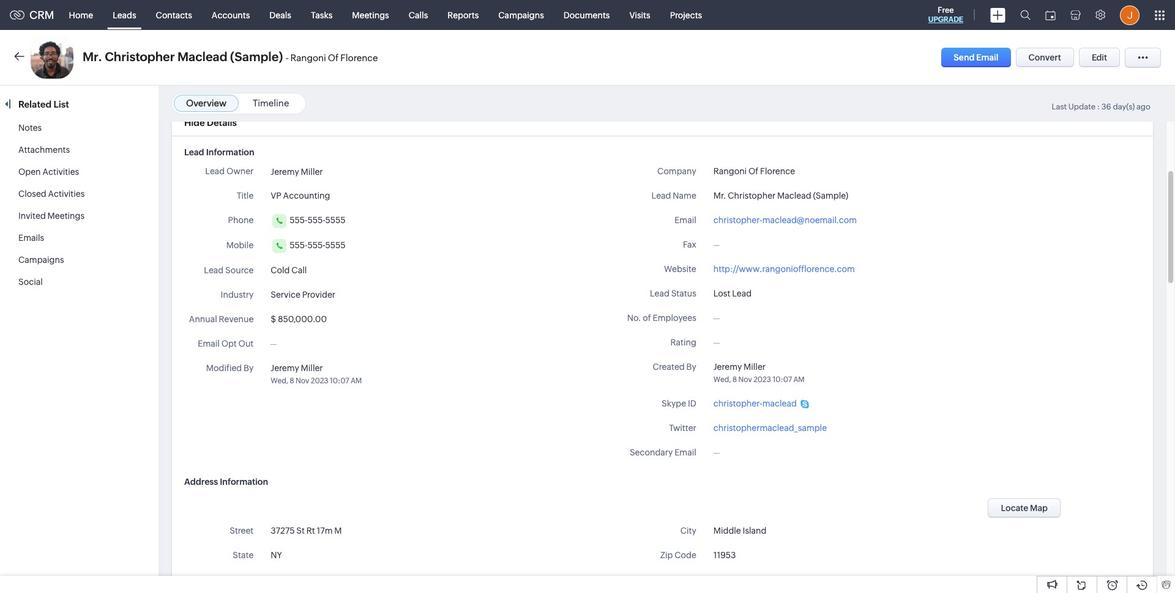 Task type: vqa. For each thing, say whether or not it's contained in the screenshot.


Task type: describe. For each thing, give the bounding box(es) containing it.
meetings link
[[342, 0, 399, 30]]

cold
[[271, 266, 290, 275]]

am for lost lead
[[794, 376, 805, 384]]

hide
[[184, 118, 205, 128]]

address
[[184, 477, 218, 487]]

maclead for mr. christopher maclead (sample) - rangoni of florence
[[178, 50, 227, 64]]

0 vertical spatial campaigns
[[498, 10, 544, 20]]

lead status
[[650, 289, 696, 299]]

invited meetings
[[18, 211, 84, 221]]

vp
[[271, 191, 281, 201]]

reports link
[[438, 0, 489, 30]]

christopher for mr. christopher maclead (sample) - rangoni of florence
[[105, 50, 175, 64]]

opt
[[221, 339, 237, 349]]

open activities
[[18, 167, 79, 177]]

christopher for mr. christopher maclead (sample)
[[728, 191, 776, 201]]

lead for lead status
[[650, 289, 670, 299]]

related list
[[18, 99, 71, 110]]

projects link
[[660, 0, 712, 30]]

calls link
[[399, 0, 438, 30]]

lost lead
[[714, 289, 752, 299]]

5555 for mobile
[[325, 241, 346, 250]]

closed
[[18, 189, 46, 199]]

no. of employees
[[627, 313, 696, 323]]

christopher-maclead link
[[714, 398, 809, 411]]

850,000.00
[[278, 315, 327, 324]]

activities for closed activities
[[48, 189, 85, 199]]

out
[[238, 339, 254, 349]]

zip code
[[660, 551, 696, 561]]

last
[[1052, 102, 1067, 111]]

37275 st rt 17m m
[[271, 526, 342, 536]]

documents
[[564, 10, 610, 20]]

open activities link
[[18, 167, 79, 177]]

website
[[664, 264, 696, 274]]

search element
[[1013, 0, 1038, 30]]

m
[[334, 526, 342, 536]]

fax
[[683, 240, 696, 250]]

maclead for mr. christopher maclead (sample)
[[777, 191, 811, 201]]

jeremy miller wed, 8 nov 2023 10:07 am for created by
[[714, 362, 805, 384]]

jeremy for lost lead
[[714, 362, 742, 372]]

wed, for created by
[[714, 376, 731, 384]]

lead source
[[204, 266, 254, 275]]

status
[[671, 289, 696, 299]]

accounts link
[[202, 0, 260, 30]]

activities for open activities
[[42, 167, 79, 177]]

nov for created by
[[739, 376, 752, 384]]

hide details link
[[184, 118, 237, 128]]

555-555-5555 for phone
[[290, 215, 346, 225]]

twitter
[[669, 424, 696, 433]]

calendar image
[[1046, 10, 1056, 20]]

email left opt on the bottom of the page
[[198, 339, 220, 349]]

wed, for modified by
[[271, 377, 288, 386]]

overview
[[186, 98, 227, 108]]

1 vertical spatial florence
[[760, 166, 795, 176]]

visits
[[630, 10, 650, 20]]

attachments
[[18, 145, 70, 155]]

lead for lead owner
[[205, 166, 225, 176]]

tasks
[[311, 10, 333, 20]]

upgrade
[[928, 15, 963, 24]]

jeremy for service provider
[[271, 364, 299, 373]]

convert button
[[1016, 48, 1074, 67]]

phone
[[228, 215, 254, 225]]

documents link
[[554, 0, 620, 30]]

email inside send email button
[[976, 53, 999, 62]]

annual revenue
[[189, 315, 254, 324]]

free upgrade
[[928, 6, 963, 24]]

555-555-5555 for mobile
[[290, 241, 346, 250]]

st
[[296, 526, 305, 536]]

leads
[[113, 10, 136, 20]]

edit button
[[1079, 48, 1120, 67]]

island
[[743, 526, 767, 536]]

invited
[[18, 211, 46, 221]]

emails link
[[18, 233, 44, 243]]

lead for lead information
[[184, 148, 204, 157]]

miller for lost lead
[[744, 362, 766, 372]]

0 horizontal spatial meetings
[[47, 211, 84, 221]]

$
[[271, 315, 276, 324]]

leads link
[[103, 0, 146, 30]]

city
[[681, 526, 696, 536]]

modified by
[[206, 364, 254, 373]]

:
[[1097, 102, 1100, 111]]

skype id
[[662, 399, 696, 409]]

states
[[299, 575, 324, 585]]

christophermaclead_sample link
[[714, 422, 827, 435]]

list
[[54, 99, 69, 110]]

united
[[271, 575, 297, 585]]

emails
[[18, 233, 44, 243]]

search image
[[1020, 10, 1031, 20]]

10:07 for lost lead
[[773, 376, 792, 384]]

united states
[[271, 575, 324, 585]]

visits link
[[620, 0, 660, 30]]

$  850,000.00
[[271, 315, 327, 324]]

by for modified by
[[244, 364, 254, 373]]

contacts
[[156, 10, 192, 20]]

email down "twitter"
[[675, 448, 696, 458]]

http://www.rangoniofflorence.com
[[714, 264, 855, 274]]

zip
[[660, 551, 673, 561]]

8 for created by
[[733, 376, 737, 384]]

last update : 36 day(s) ago
[[1052, 102, 1151, 111]]

notes link
[[18, 123, 42, 133]]

37275
[[271, 526, 295, 536]]

1 vertical spatial of
[[749, 166, 759, 176]]

timeline
[[253, 98, 289, 108]]

social link
[[18, 277, 43, 287]]

jeremy miller
[[271, 167, 323, 177]]

created by
[[653, 362, 696, 372]]

email opt out
[[198, 339, 254, 349]]

lead for lead name
[[652, 191, 671, 201]]

555- down accounting
[[308, 215, 325, 225]]

by for created by
[[687, 362, 696, 372]]

provider
[[302, 290, 335, 300]]

mr. for mr. christopher maclead (sample) - rangoni of florence
[[83, 50, 102, 64]]

modified
[[206, 364, 242, 373]]

reports
[[448, 10, 479, 20]]



Task type: locate. For each thing, give the bounding box(es) containing it.
contacts link
[[146, 0, 202, 30]]

id
[[688, 399, 696, 409]]

home
[[69, 10, 93, 20]]

christopher- for maclead@noemail.com
[[714, 215, 763, 225]]

lead left source
[[204, 266, 224, 275]]

0 horizontal spatial wed,
[[271, 377, 288, 386]]

1 555-555-5555 from the top
[[290, 215, 346, 225]]

1 horizontal spatial maclead
[[777, 191, 811, 201]]

0 vertical spatial of
[[328, 53, 339, 63]]

None button
[[988, 499, 1061, 518]]

information
[[206, 148, 254, 157], [220, 477, 268, 487]]

crm
[[29, 9, 54, 21]]

country
[[221, 575, 254, 585]]

send email
[[954, 53, 999, 62]]

lead down "hide"
[[184, 148, 204, 157]]

mr. christopher maclead (sample)
[[714, 191, 849, 201]]

0 vertical spatial maclead
[[178, 50, 227, 64]]

campaigns link right 'reports' at the left top
[[489, 0, 554, 30]]

jeremy miller wed, 8 nov 2023 10:07 am for modified by
[[271, 364, 362, 386]]

lead information
[[184, 148, 254, 157]]

1 vertical spatial information
[[220, 477, 268, 487]]

10:07 for service provider
[[330, 377, 349, 386]]

2 5555 from the top
[[325, 241, 346, 250]]

ago
[[1137, 102, 1151, 111]]

1 horizontal spatial mr.
[[714, 191, 726, 201]]

lead down lead information
[[205, 166, 225, 176]]

rangoni inside mr. christopher maclead (sample) - rangoni of florence
[[290, 53, 326, 63]]

(sample) left -
[[230, 50, 283, 64]]

christophermaclead_sample
[[714, 424, 827, 433]]

555-555-5555 down accounting
[[290, 215, 346, 225]]

by right modified
[[244, 364, 254, 373]]

(sample) for mr. christopher maclead (sample) - rangoni of florence
[[230, 50, 283, 64]]

1 horizontal spatial campaigns link
[[489, 0, 554, 30]]

0 horizontal spatial christopher
[[105, 50, 175, 64]]

36
[[1102, 102, 1111, 111]]

employees
[[653, 313, 696, 323]]

2 christopher- from the top
[[714, 399, 763, 409]]

0 vertical spatial activities
[[42, 167, 79, 177]]

0 vertical spatial campaigns link
[[489, 0, 554, 30]]

1 horizontal spatial 10:07
[[773, 376, 792, 384]]

overview link
[[186, 98, 227, 108]]

christopher- inside "link"
[[714, 215, 763, 225]]

jeremy miller wed, 8 nov 2023 10:07 am up christopher-maclead
[[714, 362, 805, 384]]

1 horizontal spatial meetings
[[352, 10, 389, 20]]

vp accounting
[[271, 191, 330, 201]]

street
[[230, 526, 254, 536]]

campaigns link down emails
[[18, 255, 64, 265]]

1 vertical spatial 555-555-5555
[[290, 241, 346, 250]]

0 horizontal spatial 8
[[290, 377, 294, 386]]

(sample) for mr. christopher maclead (sample)
[[813, 191, 849, 201]]

1 horizontal spatial rangoni
[[714, 166, 747, 176]]

5555 up the provider
[[325, 241, 346, 250]]

email right send on the top right
[[976, 53, 999, 62]]

activities up closed activities
[[42, 167, 79, 177]]

christopher-maclead@noemail.com
[[714, 215, 857, 225]]

create menu element
[[983, 0, 1013, 30]]

state
[[233, 551, 254, 561]]

1 horizontal spatial jeremy miller wed, 8 nov 2023 10:07 am
[[714, 362, 805, 384]]

1 vertical spatial campaigns
[[18, 255, 64, 265]]

christopher down the rangoni of florence
[[728, 191, 776, 201]]

0 horizontal spatial by
[[244, 364, 254, 373]]

1 5555 from the top
[[325, 215, 346, 225]]

miller for service provider
[[301, 364, 323, 373]]

1 horizontal spatial (sample)
[[813, 191, 849, 201]]

2023 for modified by
[[311, 377, 328, 386]]

nov for modified by
[[296, 377, 309, 386]]

1 christopher- from the top
[[714, 215, 763, 225]]

timeline link
[[253, 98, 289, 108]]

0 vertical spatial rangoni
[[290, 53, 326, 63]]

profile element
[[1113, 0, 1147, 30]]

2023
[[754, 376, 771, 384], [311, 377, 328, 386]]

0 horizontal spatial nov
[[296, 377, 309, 386]]

1 vertical spatial meetings
[[47, 211, 84, 221]]

florence up "mr. christopher maclead (sample)"
[[760, 166, 795, 176]]

0 horizontal spatial campaigns
[[18, 255, 64, 265]]

1 vertical spatial maclead
[[777, 191, 811, 201]]

closed activities
[[18, 189, 85, 199]]

hide details
[[184, 118, 237, 128]]

email
[[976, 53, 999, 62], [675, 215, 696, 225], [198, 339, 220, 349], [675, 448, 696, 458]]

information right address on the left of page
[[220, 477, 268, 487]]

0 horizontal spatial maclead
[[178, 50, 227, 64]]

miller down 850,000.00
[[301, 364, 323, 373]]

0 vertical spatial 5555
[[325, 215, 346, 225]]

information up lead owner
[[206, 148, 254, 157]]

1 horizontal spatial by
[[687, 362, 696, 372]]

0 vertical spatial mr.
[[83, 50, 102, 64]]

update
[[1069, 102, 1096, 111]]

florence down 'meetings' link on the left of page
[[341, 53, 378, 63]]

1 horizontal spatial wed,
[[714, 376, 731, 384]]

rangoni right -
[[290, 53, 326, 63]]

jeremy down the $
[[271, 364, 299, 373]]

accounts
[[212, 10, 250, 20]]

0 horizontal spatial rangoni
[[290, 53, 326, 63]]

1 horizontal spatial florence
[[760, 166, 795, 176]]

lead name
[[652, 191, 696, 201]]

1 vertical spatial activities
[[48, 189, 85, 199]]

0 vertical spatial 555-555-5555
[[290, 215, 346, 225]]

maclead up overview
[[178, 50, 227, 64]]

invited meetings link
[[18, 211, 84, 221]]

meetings
[[352, 10, 389, 20], [47, 211, 84, 221]]

email down name
[[675, 215, 696, 225]]

christopher- for maclead
[[714, 399, 763, 409]]

call
[[292, 266, 307, 275]]

0 vertical spatial information
[[206, 148, 254, 157]]

information for address information
[[220, 477, 268, 487]]

1 horizontal spatial 2023
[[754, 376, 771, 384]]

1 vertical spatial christopher-
[[714, 399, 763, 409]]

555-555-5555 up call on the top of page
[[290, 241, 346, 250]]

miller
[[301, 167, 323, 177], [744, 362, 766, 372], [301, 364, 323, 373]]

jeremy up christopher-maclead
[[714, 362, 742, 372]]

name
[[673, 191, 696, 201]]

maclead up christopher-maclead@noemail.com
[[777, 191, 811, 201]]

0 vertical spatial (sample)
[[230, 50, 283, 64]]

lead for lead source
[[204, 266, 224, 275]]

address information
[[184, 477, 268, 487]]

by
[[687, 362, 696, 372], [244, 364, 254, 373]]

1 vertical spatial campaigns link
[[18, 255, 64, 265]]

mr. right name
[[714, 191, 726, 201]]

deals link
[[260, 0, 301, 30]]

activities
[[42, 167, 79, 177], [48, 189, 85, 199]]

maclead@noemail.com
[[763, 215, 857, 225]]

1 horizontal spatial 8
[[733, 376, 737, 384]]

1 vertical spatial (sample)
[[813, 191, 849, 201]]

of up "mr. christopher maclead (sample)"
[[749, 166, 759, 176]]

middle
[[714, 526, 741, 536]]

deals
[[270, 10, 291, 20]]

lead right lost
[[732, 289, 752, 299]]

0 horizontal spatial 10:07
[[330, 377, 349, 386]]

555- up the provider
[[308, 241, 325, 250]]

am for service provider
[[351, 377, 362, 386]]

1 vertical spatial rangoni
[[714, 166, 747, 176]]

2023 for created by
[[754, 376, 771, 384]]

lost
[[714, 289, 730, 299]]

campaigns right 'reports' at the left top
[[498, 10, 544, 20]]

rt
[[307, 526, 315, 536]]

christopher down leads "link"
[[105, 50, 175, 64]]

miller up christopher-maclead
[[744, 362, 766, 372]]

0 horizontal spatial 2023
[[311, 377, 328, 386]]

rangoni of florence
[[714, 166, 795, 176]]

555- up call on the top of page
[[290, 241, 308, 250]]

mobile
[[226, 241, 254, 250]]

florence inside mr. christopher maclead (sample) - rangoni of florence
[[341, 53, 378, 63]]

annual
[[189, 315, 217, 324]]

christopher
[[105, 50, 175, 64], [728, 191, 776, 201]]

5555 for phone
[[325, 215, 346, 225]]

lead left status
[[650, 289, 670, 299]]

0 horizontal spatial am
[[351, 377, 362, 386]]

0 vertical spatial christopher
[[105, 50, 175, 64]]

miller up accounting
[[301, 167, 323, 177]]

0 vertical spatial florence
[[341, 53, 378, 63]]

activities up invited meetings link
[[48, 189, 85, 199]]

skype
[[662, 399, 686, 409]]

8
[[733, 376, 737, 384], [290, 377, 294, 386]]

of down tasks
[[328, 53, 339, 63]]

florence
[[341, 53, 378, 63], [760, 166, 795, 176]]

mr. down home link
[[83, 50, 102, 64]]

rangoni right company
[[714, 166, 747, 176]]

0 horizontal spatial campaigns link
[[18, 255, 64, 265]]

jeremy up vp
[[271, 167, 299, 177]]

5555 down accounting
[[325, 215, 346, 225]]

created
[[653, 362, 685, 372]]

secondary email
[[630, 448, 696, 458]]

8 for modified by
[[290, 377, 294, 386]]

0 vertical spatial meetings
[[352, 10, 389, 20]]

ny
[[271, 551, 282, 561]]

christopher- up the 'christophermaclead_sample'
[[714, 399, 763, 409]]

0 horizontal spatial (sample)
[[230, 50, 283, 64]]

555- down vp accounting at the left top of page
[[290, 215, 308, 225]]

0 vertical spatial christopher-
[[714, 215, 763, 225]]

2 555-555-5555 from the top
[[290, 241, 346, 250]]

555-555-5555
[[290, 215, 346, 225], [290, 241, 346, 250]]

1 horizontal spatial campaigns
[[498, 10, 544, 20]]

meetings left calls
[[352, 10, 389, 20]]

jeremy miller wed, 8 nov 2023 10:07 am down 850,000.00
[[271, 364, 362, 386]]

1 vertical spatial 5555
[[325, 241, 346, 250]]

edit
[[1092, 53, 1107, 62]]

lead owner
[[205, 166, 254, 176]]

nov
[[739, 376, 752, 384], [296, 377, 309, 386]]

mr. for mr. christopher maclead (sample)
[[714, 191, 726, 201]]

create menu image
[[990, 8, 1006, 22]]

information for lead information
[[206, 148, 254, 157]]

convert
[[1029, 53, 1061, 62]]

middle island
[[714, 526, 767, 536]]

profile image
[[1120, 5, 1140, 25]]

notes
[[18, 123, 42, 133]]

accounting
[[283, 191, 330, 201]]

1 horizontal spatial nov
[[739, 376, 752, 384]]

jeremy miller wed, 8 nov 2023 10:07 am
[[714, 362, 805, 384], [271, 364, 362, 386]]

0 horizontal spatial of
[[328, 53, 339, 63]]

0 horizontal spatial jeremy miller wed, 8 nov 2023 10:07 am
[[271, 364, 362, 386]]

mr. christopher maclead (sample) - rangoni of florence
[[83, 50, 378, 64]]

calls
[[409, 10, 428, 20]]

lead left name
[[652, 191, 671, 201]]

by right created
[[687, 362, 696, 372]]

projects
[[670, 10, 702, 20]]

0 horizontal spatial florence
[[341, 53, 378, 63]]

service
[[271, 290, 300, 300]]

1 vertical spatial christopher
[[728, 191, 776, 201]]

source
[[225, 266, 254, 275]]

meetings down closed activities
[[47, 211, 84, 221]]

service provider
[[271, 290, 335, 300]]

industry
[[221, 290, 254, 300]]

of
[[328, 53, 339, 63], [749, 166, 759, 176]]

of
[[643, 313, 651, 323]]

1 horizontal spatial am
[[794, 376, 805, 384]]

mr.
[[83, 50, 102, 64], [714, 191, 726, 201]]

cold call
[[271, 266, 307, 275]]

of inside mr. christopher maclead (sample) - rangoni of florence
[[328, 53, 339, 63]]

1 horizontal spatial christopher
[[728, 191, 776, 201]]

no.
[[627, 313, 641, 323]]

0 horizontal spatial mr.
[[83, 50, 102, 64]]

campaigns down emails
[[18, 255, 64, 265]]

1 vertical spatial mr.
[[714, 191, 726, 201]]

closed activities link
[[18, 189, 85, 199]]

(sample) up maclead@noemail.com
[[813, 191, 849, 201]]

1 horizontal spatial of
[[749, 166, 759, 176]]

christopher- down "mr. christopher maclead (sample)"
[[714, 215, 763, 225]]



